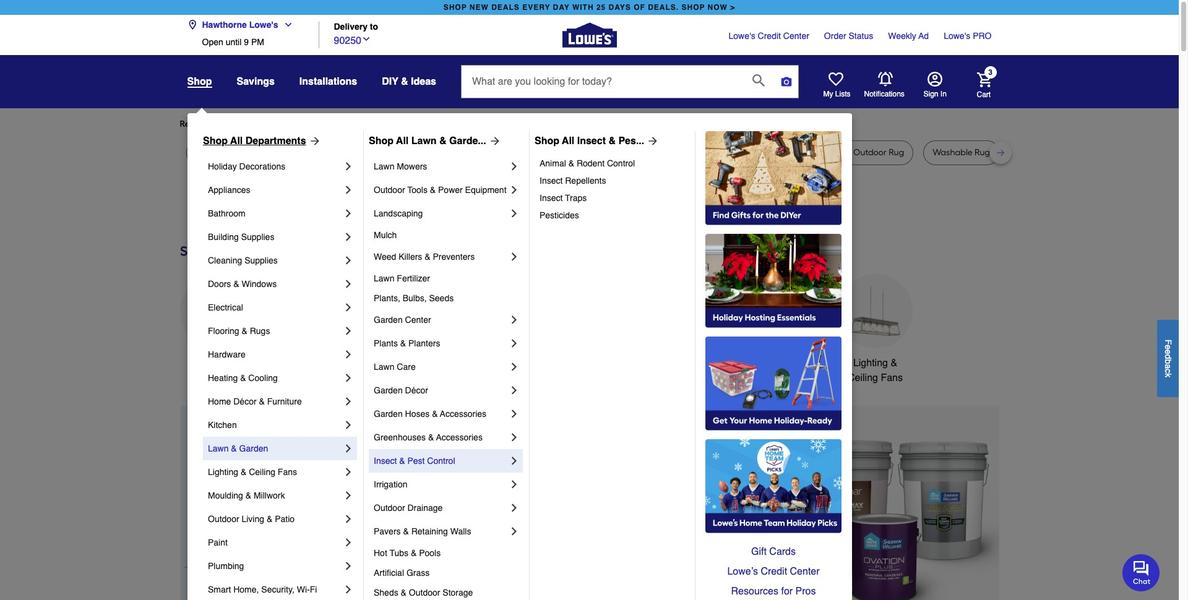 Task type: locate. For each thing, give the bounding box(es) containing it.
shop up 5x8
[[203, 136, 228, 147]]

1 horizontal spatial shop
[[369, 136, 394, 147]]

center up pros
[[791, 567, 820, 578]]

diy & ideas button
[[382, 71, 437, 93]]

now
[[708, 3, 728, 12]]

allen and roth rug
[[616, 147, 691, 158]]

0 vertical spatial ceiling
[[848, 373, 879, 384]]

1 horizontal spatial lighting
[[854, 358, 889, 369]]

6 rug from the left
[[676, 147, 691, 158]]

supplies inside 'link'
[[245, 256, 278, 266]]

0 horizontal spatial shop
[[444, 3, 467, 12]]

chevron right image for plumbing
[[342, 560, 355, 573]]

0 vertical spatial kitchen
[[464, 358, 497, 369]]

washable
[[720, 147, 760, 158], [933, 147, 973, 158]]

installations
[[300, 76, 357, 87]]

resources for pros
[[732, 586, 816, 598]]

fi
[[310, 585, 317, 595]]

1 horizontal spatial ceiling
[[848, 373, 879, 384]]

lawn inside lawn mowers link
[[374, 162, 395, 172]]

1 vertical spatial supplies
[[245, 256, 278, 266]]

1 horizontal spatial you
[[403, 119, 417, 129]]

décor for departments
[[234, 397, 257, 407]]

b
[[1164, 359, 1174, 364]]

0 horizontal spatial kitchen
[[208, 420, 237, 430]]

&
[[401, 76, 408, 87], [440, 136, 447, 147], [609, 136, 616, 147], [569, 159, 575, 168], [430, 185, 436, 195], [425, 252, 431, 262], [234, 279, 239, 289], [242, 326, 248, 336], [401, 339, 406, 349], [891, 358, 898, 369], [240, 373, 246, 383], [259, 397, 265, 407], [432, 409, 438, 419], [428, 433, 434, 443], [231, 444, 237, 454], [400, 456, 405, 466], [241, 468, 247, 477], [246, 491, 251, 501], [267, 515, 273, 525], [403, 527, 409, 537], [411, 549, 417, 559], [401, 588, 407, 598]]

plants, bulbs, seeds
[[374, 294, 454, 303]]

décor
[[405, 386, 428, 396], [234, 397, 257, 407]]

outdoor for outdoor living & patio
[[208, 515, 239, 525]]

lowe's up the pm
[[249, 20, 278, 30]]

0 vertical spatial fans
[[881, 373, 903, 384]]

1 horizontal spatial shop
[[682, 3, 706, 12]]

>
[[731, 3, 736, 12]]

chevron right image for building supplies
[[342, 231, 355, 243]]

1 you from the left
[[293, 119, 307, 129]]

wi-
[[297, 585, 310, 595]]

savings
[[237, 76, 275, 87]]

roth up animal
[[532, 147, 549, 158]]

1 vertical spatial credit
[[761, 567, 788, 578]]

Search Query text field
[[462, 66, 743, 98]]

lawn down furniture
[[374, 162, 395, 172]]

rug 5x8
[[195, 147, 226, 158]]

rodent
[[577, 159, 605, 168]]

control for insect & pest control
[[428, 456, 455, 466]]

lowe's pro link
[[944, 30, 992, 42]]

2 roth from the left
[[656, 147, 674, 158]]

0 vertical spatial décor
[[405, 386, 428, 396]]

roth up the insect repellents link
[[656, 147, 674, 158]]

accessories inside garden hoses & accessories 'link'
[[440, 409, 487, 419]]

location image
[[187, 20, 197, 30]]

décor down christmas decorations
[[405, 386, 428, 396]]

holiday
[[208, 162, 237, 172]]

chevron right image for plants & planters
[[508, 338, 521, 350]]

recommended
[[180, 119, 239, 129]]

1 shop from the left
[[203, 136, 228, 147]]

0 vertical spatial appliances
[[208, 185, 250, 195]]

hot tubs & pools link
[[374, 544, 521, 564]]

2 horizontal spatial arrow right image
[[977, 514, 989, 526]]

chevron right image
[[342, 160, 355, 173], [342, 184, 355, 196], [508, 184, 521, 196], [342, 231, 355, 243], [508, 251, 521, 263], [508, 314, 521, 326], [508, 338, 521, 350], [508, 361, 521, 373], [342, 372, 355, 385], [508, 385, 521, 397], [508, 408, 521, 420], [342, 419, 355, 432], [342, 490, 355, 502], [508, 502, 521, 515], [508, 526, 521, 538], [342, 537, 355, 549], [342, 560, 355, 573]]

lawn inside lawn fertilizer link
[[374, 274, 395, 284]]

chevron right image for smart home, security, wi-fi
[[342, 584, 355, 596]]

for up departments
[[280, 119, 291, 129]]

credit inside lowe's credit center link
[[761, 567, 788, 578]]

center for lowe's credit center
[[784, 31, 810, 41]]

you
[[293, 119, 307, 129], [403, 119, 417, 129]]

accessories down garden décor link
[[440, 409, 487, 419]]

1 horizontal spatial smart
[[754, 358, 780, 369]]

1 e from the top
[[1164, 345, 1174, 350]]

chevron right image for garden hoses & accessories
[[508, 408, 521, 420]]

insect down animal
[[540, 176, 563, 186]]

chevron right image for doors & windows
[[342, 278, 355, 290]]

arrow right image for shop all insect & pes...
[[645, 135, 660, 147]]

lawn & garden link
[[208, 437, 342, 461]]

0 horizontal spatial lighting & ceiling fans
[[208, 468, 297, 477]]

0 horizontal spatial all
[[230, 136, 243, 147]]

cooling
[[249, 373, 278, 383]]

1 vertical spatial bathroom
[[666, 358, 709, 369]]

credit inside lowe's credit center link
[[758, 31, 781, 41]]

allen down pes...
[[616, 147, 635, 158]]

90250
[[334, 35, 362, 46]]

0 horizontal spatial arrow right image
[[487, 135, 501, 147]]

washable for washable rug
[[933, 147, 973, 158]]

garden for garden center
[[374, 315, 403, 325]]

insect & pest control
[[374, 456, 455, 466]]

1 horizontal spatial control
[[607, 159, 635, 168]]

0 horizontal spatial décor
[[234, 397, 257, 407]]

1 vertical spatial accessories
[[436, 433, 483, 443]]

patio
[[275, 515, 295, 525]]

for up furniture
[[390, 119, 401, 129]]

garden
[[374, 315, 403, 325], [374, 386, 403, 396], [374, 409, 403, 419], [239, 444, 268, 454]]

arrow right image inside shop all lawn & garde... link
[[487, 135, 501, 147]]

1 horizontal spatial all
[[396, 136, 409, 147]]

delivery
[[334, 22, 368, 32]]

all for lawn
[[396, 136, 409, 147]]

kitchen link
[[208, 414, 342, 437]]

e up d
[[1164, 345, 1174, 350]]

1 horizontal spatial decorations
[[379, 373, 432, 384]]

christmas decorations button
[[368, 274, 442, 386]]

& inside 'link'
[[432, 409, 438, 419]]

arrow left image
[[410, 514, 423, 526]]

fans
[[881, 373, 903, 384], [278, 468, 297, 477]]

you up shop all lawn & garde...
[[403, 119, 417, 129]]

heating
[[208, 373, 238, 383]]

plants & planters
[[374, 339, 441, 349]]

0 horizontal spatial bathroom
[[208, 209, 246, 219]]

indoor
[[826, 147, 852, 158]]

scroll to item #5 image
[[756, 599, 788, 601]]

decorations for christmas
[[379, 373, 432, 384]]

decorations down care
[[379, 373, 432, 384]]

5 rug from the left
[[572, 147, 588, 158]]

1 horizontal spatial arrow right image
[[645, 135, 660, 147]]

more suggestions for you
[[317, 119, 417, 129]]

chevron down image
[[362, 34, 372, 44]]

0 horizontal spatial control
[[428, 456, 455, 466]]

chevron right image for heating & cooling
[[342, 372, 355, 385]]

0 vertical spatial lighting
[[854, 358, 889, 369]]

decorations inside 'link'
[[239, 162, 286, 172]]

appliances down holiday
[[208, 185, 250, 195]]

1 vertical spatial décor
[[234, 397, 257, 407]]

1 horizontal spatial kitchen
[[464, 358, 497, 369]]

0 vertical spatial supplies
[[241, 232, 275, 242]]

2 horizontal spatial all
[[562, 136, 575, 147]]

1 vertical spatial decorations
[[379, 373, 432, 384]]

you up arrow right image
[[293, 119, 307, 129]]

kitchen
[[464, 358, 497, 369], [208, 420, 237, 430]]

care
[[397, 362, 416, 372]]

2 horizontal spatial for
[[782, 586, 793, 598]]

shop down the more suggestions for you link
[[369, 136, 394, 147]]

25 days of deals. don't miss deals every day. same-day delivery on in-stock orders placed by 2 p m. image
[[180, 406, 380, 601]]

2 vertical spatial center
[[791, 567, 820, 578]]

0 horizontal spatial lowe's
[[249, 20, 278, 30]]

2 horizontal spatial shop
[[535, 136, 560, 147]]

0 vertical spatial decorations
[[239, 162, 286, 172]]

lawn for lawn care
[[374, 362, 395, 372]]

1 vertical spatial home
[[208, 397, 231, 407]]

lowe's home improvement cart image
[[978, 72, 992, 87]]

more
[[317, 119, 337, 129]]

and for allen and roth rug
[[637, 147, 654, 158]]

roth
[[532, 147, 549, 158], [656, 147, 674, 158]]

outdoor for outdoor tools & power equipment
[[374, 185, 405, 195]]

1 horizontal spatial for
[[390, 119, 401, 129]]

planters
[[409, 339, 441, 349]]

kitchen for kitchen
[[208, 420, 237, 430]]

center for lowe's credit center
[[791, 567, 820, 578]]

kitchen faucets
[[464, 358, 535, 369]]

and for allen and roth area rug
[[513, 147, 529, 158]]

2 allen from the left
[[616, 147, 635, 158]]

sheds
[[374, 588, 399, 598]]

chevron right image for lighting & ceiling fans
[[342, 466, 355, 479]]

lawn mowers
[[374, 162, 428, 172]]

1 horizontal spatial area
[[552, 147, 570, 158]]

chevron right image for flooring & rugs
[[342, 325, 355, 338]]

artificial grass
[[374, 568, 430, 578]]

chevron right image for landscaping
[[508, 207, 521, 220]]

1 rug from the left
[[195, 147, 211, 158]]

None search field
[[461, 65, 799, 110]]

1 vertical spatial ceiling
[[249, 468, 276, 477]]

for inside the more suggestions for you link
[[390, 119, 401, 129]]

for inside resources for pros 'link'
[[782, 586, 793, 598]]

arrow right image inside shop all insect & pes... link
[[645, 135, 660, 147]]

all up furniture
[[396, 136, 409, 147]]

camera image
[[781, 76, 793, 88]]

allen for allen and roth area rug
[[492, 147, 511, 158]]

chevron right image for home décor & furniture
[[342, 396, 355, 408]]

chevron right image for bathroom
[[342, 207, 355, 220]]

bulbs,
[[403, 294, 427, 303]]

lighting & ceiling fans button
[[839, 274, 913, 386]]

lowe's
[[728, 567, 759, 578]]

0 vertical spatial bathroom
[[208, 209, 246, 219]]

0 horizontal spatial allen
[[492, 147, 511, 158]]

1 vertical spatial control
[[428, 456, 455, 466]]

outdoor down irrigation
[[374, 503, 405, 513]]

and
[[513, 147, 529, 158], [637, 147, 654, 158]]

control down 'greenhouses & accessories' link at the left bottom of the page
[[428, 456, 455, 466]]

1 vertical spatial kitchen
[[208, 420, 237, 430]]

kitchen up the lawn & garden
[[208, 420, 237, 430]]

& inside button
[[401, 76, 408, 87]]

all for insect
[[562, 136, 575, 147]]

0 vertical spatial credit
[[758, 31, 781, 41]]

0 horizontal spatial area
[[316, 147, 335, 158]]

3
[[989, 68, 993, 77]]

lawn for lawn & garden
[[208, 444, 229, 454]]

1 all from the left
[[230, 136, 243, 147]]

1 roth from the left
[[532, 147, 549, 158]]

garden down kitchen link
[[239, 444, 268, 454]]

lighting inside lighting & ceiling fans
[[854, 358, 889, 369]]

1 horizontal spatial bathroom
[[666, 358, 709, 369]]

supplies for building supplies
[[241, 232, 275, 242]]

1 horizontal spatial lighting & ceiling fans
[[848, 358, 903, 384]]

2 horizontal spatial lowe's
[[944, 31, 971, 41]]

0 horizontal spatial roth
[[532, 147, 549, 158]]

lawn inside lawn care link
[[374, 362, 395, 372]]

decorations inside button
[[379, 373, 432, 384]]

shop new deals every day with 25 days of deals. shop now >
[[444, 3, 736, 12]]

lawn left care
[[374, 362, 395, 372]]

0 horizontal spatial fans
[[278, 468, 297, 477]]

1 vertical spatial appliances
[[193, 358, 241, 369]]

garde...
[[450, 136, 487, 147]]

appliances up heating
[[193, 358, 241, 369]]

1 horizontal spatial allen
[[616, 147, 635, 158]]

lowe's inside button
[[249, 20, 278, 30]]

appliances link
[[208, 178, 342, 202]]

shop left now
[[682, 3, 706, 12]]

christmas
[[383, 358, 428, 369]]

lawn up mowers
[[412, 136, 437, 147]]

decorations down rug rug
[[239, 162, 286, 172]]

lawn up plants, in the left of the page
[[374, 274, 395, 284]]

allen
[[492, 147, 511, 158], [616, 147, 635, 158]]

roth for area
[[532, 147, 549, 158]]

arrow right image
[[487, 135, 501, 147], [645, 135, 660, 147], [977, 514, 989, 526]]

0 horizontal spatial smart
[[208, 585, 231, 595]]

chevron right image for cleaning supplies
[[342, 255, 355, 267]]

insect up irrigation
[[374, 456, 397, 466]]

shop for shop all lawn & garde...
[[369, 136, 394, 147]]

insect
[[578, 136, 606, 147], [540, 176, 563, 186], [540, 193, 563, 203], [374, 456, 397, 466]]

garden down lawn care
[[374, 386, 403, 396]]

1 horizontal spatial home
[[783, 358, 810, 369]]

more suggestions for you link
[[317, 118, 427, 131]]

ad
[[919, 31, 930, 41]]

décor down heating & cooling at the left bottom of page
[[234, 397, 257, 407]]

lighting
[[854, 358, 889, 369], [208, 468, 238, 477]]

1 horizontal spatial roth
[[656, 147, 674, 158]]

chevron right image for insect & pest control
[[508, 455, 521, 468]]

0 vertical spatial center
[[784, 31, 810, 41]]

0 horizontal spatial shop
[[203, 136, 228, 147]]

3 rug from the left
[[273, 147, 288, 158]]

supplies up cleaning supplies
[[241, 232, 275, 242]]

center left order
[[784, 31, 810, 41]]

lawn for lawn mowers
[[374, 162, 395, 172]]

decorations for holiday
[[239, 162, 286, 172]]

lawn inside lawn & garden link
[[208, 444, 229, 454]]

garden inside 'link'
[[374, 409, 403, 419]]

1 vertical spatial lighting
[[208, 468, 238, 477]]

center down bulbs, at left
[[405, 315, 431, 325]]

décor for lawn
[[405, 386, 428, 396]]

desk
[[445, 147, 464, 158]]

2 washable from the left
[[933, 147, 973, 158]]

0 horizontal spatial for
[[280, 119, 291, 129]]

heating & cooling link
[[208, 367, 342, 390]]

lawn for lawn fertilizer
[[374, 274, 395, 284]]

insect up "pesticides"
[[540, 193, 563, 203]]

kitchen left the faucets
[[464, 358, 497, 369]]

all down recommended searches for you heading
[[562, 136, 575, 147]]

insect for insect & pest control
[[374, 456, 397, 466]]

holiday hosting essentials. image
[[706, 234, 842, 328]]

credit up search icon at the right
[[758, 31, 781, 41]]

arrow right image for shop all lawn & garde...
[[487, 135, 501, 147]]

sheds & outdoor storage link
[[374, 583, 521, 601]]

lowe's home improvement account image
[[928, 72, 943, 87]]

chevron right image for outdoor living & patio
[[342, 513, 355, 526]]

f e e d b a c k button
[[1158, 320, 1180, 397]]

0 vertical spatial lighting & ceiling fans
[[848, 358, 903, 384]]

credit up resources for pros 'link'
[[761, 567, 788, 578]]

gift cards link
[[706, 542, 842, 562]]

pes...
[[619, 136, 645, 147]]

1 horizontal spatial washable
[[933, 147, 973, 158]]

chat invite button image
[[1123, 554, 1161, 592]]

moulding
[[208, 491, 243, 501]]

outdoor down moulding
[[208, 515, 239, 525]]

lowe's down ">"
[[729, 31, 756, 41]]

2 rug from the left
[[255, 147, 270, 158]]

control up the insect repellents link
[[607, 159, 635, 168]]

2 you from the left
[[403, 119, 417, 129]]

get your home holiday-ready. image
[[706, 337, 842, 431]]

0 horizontal spatial washable
[[720, 147, 760, 158]]

control inside insect & pest control link
[[428, 456, 455, 466]]

garden up greenhouses
[[374, 409, 403, 419]]

1 horizontal spatial and
[[637, 147, 654, 158]]

for for searches
[[280, 119, 291, 129]]

3 area from the left
[[762, 147, 780, 158]]

lowe's for lowe's pro
[[944, 31, 971, 41]]

e up the b
[[1164, 350, 1174, 354]]

to
[[370, 22, 378, 32]]

flooring
[[208, 326, 239, 336]]

chevron right image for irrigation
[[508, 479, 521, 491]]

0 horizontal spatial and
[[513, 147, 529, 158]]

tools
[[408, 185, 428, 195]]

chevron right image
[[508, 160, 521, 173], [342, 207, 355, 220], [508, 207, 521, 220], [342, 255, 355, 267], [342, 278, 355, 290], [342, 302, 355, 314], [342, 325, 355, 338], [342, 349, 355, 361], [342, 396, 355, 408], [508, 432, 521, 444], [342, 443, 355, 455], [508, 455, 521, 468], [342, 466, 355, 479], [508, 479, 521, 491], [342, 513, 355, 526], [342, 584, 355, 596]]

1 horizontal spatial fans
[[881, 373, 903, 384]]

greenhouses & accessories link
[[374, 426, 508, 450]]

shop up allen and roth area rug
[[535, 136, 560, 147]]

2 and from the left
[[637, 147, 654, 158]]

garden down plants, in the left of the page
[[374, 315, 403, 325]]

lowe's left pro
[[944, 31, 971, 41]]

arrow right image
[[306, 135, 321, 147]]

indoor outdoor rug
[[826, 147, 905, 158]]

open
[[202, 37, 223, 47]]

0 vertical spatial home
[[783, 358, 810, 369]]

allen up equipment
[[492, 147, 511, 158]]

1 and from the left
[[513, 147, 529, 158]]

outdoor up landscaping
[[374, 185, 405, 195]]

k
[[1164, 373, 1174, 378]]

1 horizontal spatial lowe's
[[729, 31, 756, 41]]

new
[[470, 3, 489, 12]]

for up scroll to item #5 image
[[782, 586, 793, 598]]

fertilizer
[[397, 274, 430, 284]]

2 all from the left
[[396, 136, 409, 147]]

1 horizontal spatial décor
[[405, 386, 428, 396]]

smart for smart home
[[754, 358, 780, 369]]

1 allen from the left
[[492, 147, 511, 158]]

c
[[1164, 369, 1174, 373]]

1 washable from the left
[[720, 147, 760, 158]]

0 vertical spatial control
[[607, 159, 635, 168]]

accessories up insect & pest control link
[[436, 433, 483, 443]]

ceiling
[[848, 373, 879, 384], [249, 468, 276, 477]]

insect for insect repellents
[[540, 176, 563, 186]]

deals
[[492, 3, 520, 12]]

0 vertical spatial accessories
[[440, 409, 487, 419]]

0 horizontal spatial you
[[293, 119, 307, 129]]

supplies up windows
[[245, 256, 278, 266]]

3 all from the left
[[562, 136, 575, 147]]

plants,
[[374, 294, 401, 303]]

pros
[[796, 586, 816, 598]]

f
[[1164, 340, 1174, 345]]

weekly ad link
[[889, 30, 930, 42]]

kitchen inside 'button'
[[464, 358, 497, 369]]

lawn fertilizer link
[[374, 269, 521, 289]]

chevron right image for lawn & garden
[[342, 443, 355, 455]]

shop left new
[[444, 3, 467, 12]]

control inside animal & rodent control link
[[607, 159, 635, 168]]

lawn up moulding
[[208, 444, 229, 454]]

2 shop from the left
[[369, 136, 394, 147]]

chevron right image for lawn mowers
[[508, 160, 521, 173]]

in
[[941, 90, 947, 98]]

9 rug from the left
[[975, 147, 991, 158]]

1 vertical spatial smart
[[208, 585, 231, 595]]

free same-day delivery when you order 1 gallon or more of paint by 2 p m. image
[[400, 406, 1000, 601]]

doors & windows
[[208, 279, 277, 289]]

0 horizontal spatial decorations
[[239, 162, 286, 172]]

0 vertical spatial smart
[[754, 358, 780, 369]]

2 horizontal spatial area
[[762, 147, 780, 158]]

3 shop from the left
[[535, 136, 560, 147]]

smart inside button
[[754, 358, 780, 369]]

all down 'recommended searches for you'
[[230, 136, 243, 147]]

lawn mowers link
[[374, 155, 508, 178]]

accessories inside 'greenhouses & accessories' link
[[436, 433, 483, 443]]

lowe's for lowe's credit center
[[729, 31, 756, 41]]



Task type: vqa. For each thing, say whether or not it's contained in the screenshot.
Lawn Mowers link
yes



Task type: describe. For each thing, give the bounding box(es) containing it.
find gifts for the diyer. image
[[706, 131, 842, 225]]

insect & pest control link
[[374, 450, 508, 473]]

garden for garden hoses & accessories
[[374, 409, 403, 419]]

search image
[[753, 74, 765, 87]]

millwork
[[254, 491, 285, 501]]

mulch link
[[374, 225, 521, 245]]

control for animal & rodent control
[[607, 159, 635, 168]]

plants, bulbs, seeds link
[[374, 289, 521, 308]]

lighting & ceiling fans inside button
[[848, 358, 903, 384]]

chevron right image for outdoor tools & power equipment
[[508, 184, 521, 196]]

repellents
[[566, 176, 607, 186]]

supplies for cleaning supplies
[[245, 256, 278, 266]]

fans inside lighting & ceiling fans
[[881, 373, 903, 384]]

1 vertical spatial lighting & ceiling fans
[[208, 468, 297, 477]]

chevron right image for electrical
[[342, 302, 355, 314]]

lowe's home improvement logo image
[[563, 8, 617, 62]]

lowe's home team holiday picks. image
[[706, 440, 842, 534]]

walls
[[451, 527, 472, 537]]

order
[[825, 31, 847, 41]]

2 shop from the left
[[682, 3, 706, 12]]

garden center
[[374, 315, 431, 325]]

chevron right image for hardware
[[342, 349, 355, 361]]

lowe's wishes you and your family a happy hanukkah. image
[[180, 198, 1000, 229]]

lawn inside shop all lawn & garde... link
[[412, 136, 437, 147]]

insect down recommended searches for you heading
[[578, 136, 606, 147]]

2 e from the top
[[1164, 350, 1174, 354]]

hardware
[[208, 350, 246, 360]]

lowe's credit center link
[[729, 30, 810, 42]]

living
[[242, 515, 264, 525]]

outdoor living & patio
[[208, 515, 295, 525]]

landscaping link
[[374, 202, 508, 225]]

washable area rug
[[720, 147, 798, 158]]

plumbing
[[208, 562, 244, 572]]

order status
[[825, 31, 874, 41]]

7 rug from the left
[[782, 147, 798, 158]]

1 vertical spatial center
[[405, 315, 431, 325]]

8 rug from the left
[[889, 147, 905, 158]]

electrical
[[208, 303, 243, 313]]

you for more suggestions for you
[[403, 119, 417, 129]]

chevron right image for pavers & retaining walls
[[508, 526, 521, 538]]

outdoor living & patio link
[[208, 508, 342, 531]]

bathroom inside button
[[666, 358, 709, 369]]

resources for pros link
[[706, 582, 842, 601]]

tubs
[[390, 549, 409, 559]]

smart home
[[754, 358, 810, 369]]

building
[[208, 232, 239, 242]]

shop 25 days of deals by category image
[[180, 241, 1000, 262]]

order status link
[[825, 30, 874, 42]]

chevron right image for holiday decorations
[[342, 160, 355, 173]]

chevron right image for garden center
[[508, 314, 521, 326]]

90250 button
[[334, 32, 372, 48]]

chevron right image for garden décor
[[508, 385, 521, 397]]

1 shop from the left
[[444, 3, 467, 12]]

you for recommended searches for you
[[293, 119, 307, 129]]

chevron right image for appliances
[[342, 184, 355, 196]]

shop for shop all insect & pes...
[[535, 136, 560, 147]]

hoses
[[405, 409, 430, 419]]

2 area from the left
[[552, 147, 570, 158]]

gift cards
[[752, 547, 796, 558]]

kitchen faucets button
[[462, 274, 537, 371]]

landscaping
[[374, 209, 423, 219]]

until
[[226, 37, 242, 47]]

electrical link
[[208, 296, 342, 320]]

home décor & furniture link
[[208, 390, 342, 414]]

roth for rug
[[656, 147, 674, 158]]

0 horizontal spatial home
[[208, 397, 231, 407]]

equipment
[[465, 185, 507, 195]]

garden hoses & accessories
[[374, 409, 487, 419]]

25
[[597, 3, 606, 12]]

chevron right image for lawn care
[[508, 361, 521, 373]]

paint link
[[208, 531, 342, 555]]

recommended searches for you
[[180, 119, 307, 129]]

building supplies
[[208, 232, 275, 242]]

animal
[[540, 159, 567, 168]]

garden hoses & accessories link
[[374, 403, 508, 426]]

chevron right image for greenhouses & accessories
[[508, 432, 521, 444]]

holiday decorations link
[[208, 155, 342, 178]]

chevron right image for weed killers & preventers
[[508, 251, 521, 263]]

chevron right image for outdoor drainage
[[508, 502, 521, 515]]

lowe's credit center
[[728, 567, 820, 578]]

pro
[[974, 31, 992, 41]]

recommended searches for you heading
[[180, 118, 1000, 131]]

insect for insect traps
[[540, 193, 563, 203]]

greenhouses & accessories
[[374, 433, 483, 443]]

outdoor tools & power equipment link
[[374, 178, 508, 202]]

shop
[[187, 76, 212, 87]]

artificial grass link
[[374, 564, 521, 583]]

retaining
[[412, 527, 448, 537]]

hawthorne lowe's button
[[187, 12, 298, 37]]

ceiling inside lighting & ceiling fans
[[848, 373, 879, 384]]

chevron right image for paint
[[342, 537, 355, 549]]

cleaning
[[208, 256, 242, 266]]

credit for lowe's
[[758, 31, 781, 41]]

notifications
[[865, 90, 905, 98]]

lighting & ceiling fans link
[[208, 461, 342, 484]]

f e e d b a c k
[[1164, 340, 1174, 378]]

a
[[1164, 364, 1174, 369]]

lowe's pro
[[944, 31, 992, 41]]

home inside button
[[783, 358, 810, 369]]

outdoor for outdoor drainage
[[374, 503, 405, 513]]

0 horizontal spatial lighting
[[208, 468, 238, 477]]

lawn fertilizer
[[374, 274, 430, 284]]

d
[[1164, 354, 1174, 359]]

appliances inside button
[[193, 358, 241, 369]]

furniture
[[267, 397, 302, 407]]

smart for smart home, security, wi-fi
[[208, 585, 231, 595]]

& inside button
[[891, 358, 898, 369]]

1 area from the left
[[316, 147, 335, 158]]

outdoor down grass
[[409, 588, 441, 598]]

garden for garden décor
[[374, 386, 403, 396]]

chevron down image
[[278, 20, 293, 30]]

cleaning supplies link
[[208, 249, 342, 272]]

1 vertical spatial fans
[[278, 468, 297, 477]]

lowe's home improvement lists image
[[829, 72, 844, 87]]

my
[[824, 90, 834, 98]]

ideas
[[411, 76, 437, 87]]

savings button
[[237, 71, 275, 93]]

outdoor drainage
[[374, 503, 443, 513]]

weed
[[374, 252, 397, 262]]

shop new deals every day with 25 days of deals. shop now > link
[[441, 0, 738, 15]]

lowe's credit center
[[729, 31, 810, 41]]

lawn care
[[374, 362, 416, 372]]

hot tubs & pools
[[374, 549, 441, 559]]

credit for lowe's
[[761, 567, 788, 578]]

drainage
[[408, 503, 443, 513]]

for for suggestions
[[390, 119, 401, 129]]

9
[[244, 37, 249, 47]]

diy
[[382, 76, 399, 87]]

shop for shop all departments
[[203, 136, 228, 147]]

faucets
[[500, 358, 535, 369]]

kitchen for kitchen faucets
[[464, 358, 497, 369]]

storage
[[443, 588, 473, 598]]

washable for washable area rug
[[720, 147, 760, 158]]

4 rug from the left
[[337, 147, 353, 158]]

bathroom link
[[208, 202, 342, 225]]

0 horizontal spatial ceiling
[[249, 468, 276, 477]]

lowe's home improvement notification center image
[[878, 72, 893, 87]]

moulding & millwork
[[208, 491, 285, 501]]

sign in button
[[924, 72, 947, 99]]

mowers
[[397, 162, 428, 172]]

chevron right image for moulding & millwork
[[342, 490, 355, 502]]

irrigation
[[374, 480, 408, 490]]

all for departments
[[230, 136, 243, 147]]

furniture
[[381, 147, 416, 158]]

open until 9 pm
[[202, 37, 264, 47]]

shop all insect & pes...
[[535, 136, 645, 147]]

home décor & furniture
[[208, 397, 302, 407]]

chevron right image for kitchen
[[342, 419, 355, 432]]

allen for allen and roth rug
[[616, 147, 635, 158]]

seeds
[[429, 294, 454, 303]]

paint
[[208, 538, 228, 548]]



